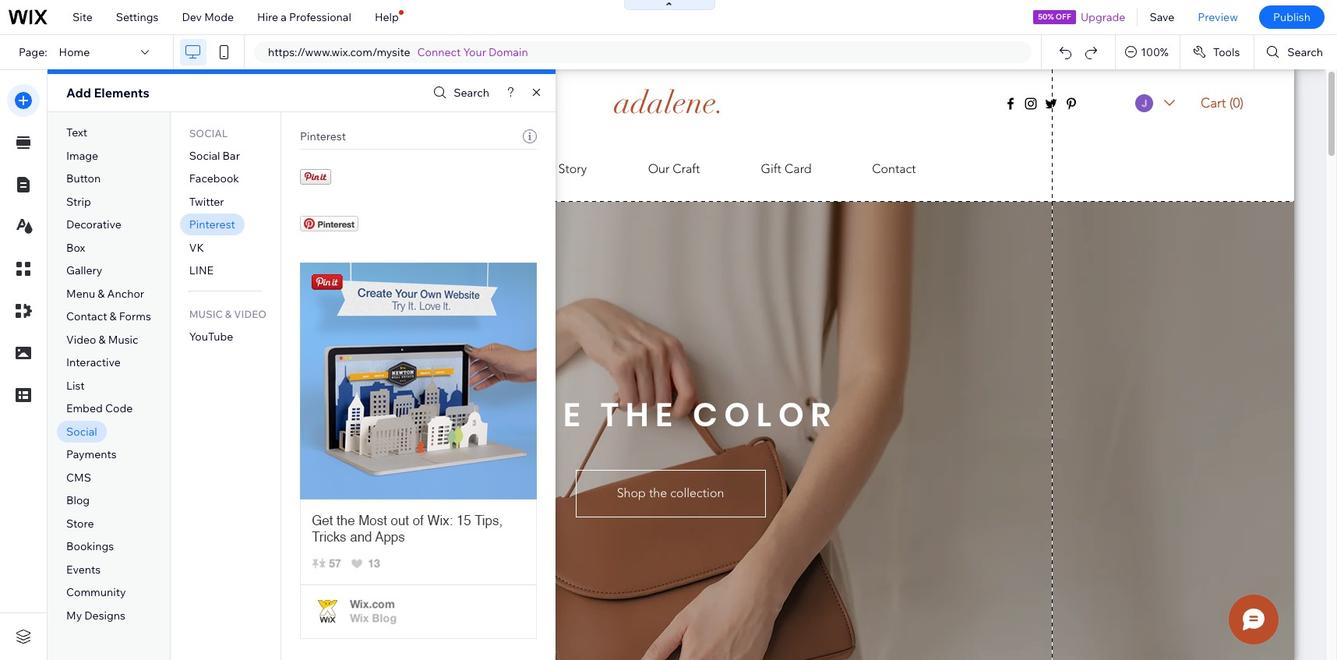 Task type: locate. For each thing, give the bounding box(es) containing it.
0 vertical spatial video
[[234, 308, 266, 321]]

0 vertical spatial social
[[189, 127, 228, 139]]

site
[[72, 10, 93, 24]]

interactive
[[66, 356, 121, 370]]

search button down publish
[[1255, 35, 1337, 69]]

0 vertical spatial search button
[[1255, 35, 1337, 69]]

1 vertical spatial video
[[66, 333, 96, 347]]

100% button
[[1116, 35, 1180, 69]]

store
[[66, 517, 94, 531]]

code
[[105, 402, 133, 416]]

pinterest
[[300, 129, 346, 143], [189, 218, 235, 232]]

publish
[[1273, 10, 1311, 24]]

1 vertical spatial search button
[[430, 81, 489, 104]]

payments
[[66, 448, 117, 462]]

& left forms
[[110, 310, 117, 324]]

box
[[66, 241, 85, 255]]

video
[[234, 308, 266, 321], [66, 333, 96, 347]]

vk
[[189, 241, 204, 255]]

your
[[463, 45, 486, 59]]

add
[[66, 85, 91, 101]]

settings
[[116, 10, 159, 24]]

search down your
[[454, 86, 489, 100]]

0 vertical spatial music
[[189, 308, 223, 321]]

cms
[[66, 471, 91, 485]]

save
[[1150, 10, 1175, 24]]

1 horizontal spatial video
[[234, 308, 266, 321]]

youtube
[[189, 330, 233, 344]]

social
[[189, 127, 228, 139], [189, 149, 220, 163], [66, 425, 97, 439]]

mode
[[204, 10, 234, 24]]

contact
[[66, 310, 107, 324]]

list
[[66, 379, 85, 393]]

& for menu
[[98, 287, 105, 301]]

0 horizontal spatial music
[[108, 333, 138, 347]]

embed code
[[66, 402, 133, 416]]

0 vertical spatial pinterest
[[300, 129, 346, 143]]

domain
[[489, 45, 528, 59]]

0 vertical spatial search
[[1288, 45, 1323, 59]]

anchor
[[107, 287, 144, 301]]

music down forms
[[108, 333, 138, 347]]

preview button
[[1186, 0, 1250, 34]]

text
[[66, 126, 87, 140]]

&
[[98, 287, 105, 301], [225, 308, 232, 321], [110, 310, 117, 324], [99, 333, 106, 347]]

menu & anchor
[[66, 287, 144, 301]]

https://www.wix.com/mysite connect your domain
[[268, 45, 528, 59]]

search button
[[1255, 35, 1337, 69], [430, 81, 489, 104]]

designs
[[84, 609, 125, 623]]

my designs
[[66, 609, 125, 623]]

1 vertical spatial search
[[454, 86, 489, 100]]

search
[[1288, 45, 1323, 59], [454, 86, 489, 100]]

social up 'social bar'
[[189, 127, 228, 139]]

& down the contact & forms
[[99, 333, 106, 347]]

50%
[[1038, 12, 1054, 22]]

hire a professional
[[257, 10, 351, 24]]

1 vertical spatial social
[[189, 149, 220, 163]]

embed
[[66, 402, 103, 416]]

1 horizontal spatial music
[[189, 308, 223, 321]]

1 horizontal spatial pinterest
[[300, 129, 346, 143]]

upgrade
[[1081, 10, 1126, 24]]

1 vertical spatial music
[[108, 333, 138, 347]]

strip
[[66, 195, 91, 209]]

button
[[66, 172, 101, 186]]

video & music
[[66, 333, 138, 347]]

menu
[[66, 287, 95, 301]]

a
[[281, 10, 287, 24]]

& up youtube at the left of page
[[225, 308, 232, 321]]

social up 'facebook'
[[189, 149, 220, 163]]

forms
[[119, 310, 151, 324]]

line
[[189, 264, 214, 278]]

1 vertical spatial pinterest
[[189, 218, 235, 232]]

1 horizontal spatial search
[[1288, 45, 1323, 59]]

music
[[189, 308, 223, 321], [108, 333, 138, 347]]

music up youtube at the left of page
[[189, 308, 223, 321]]

social down embed
[[66, 425, 97, 439]]

& right menu
[[98, 287, 105, 301]]

dev
[[182, 10, 202, 24]]

0 horizontal spatial search
[[454, 86, 489, 100]]

search down the publish "button"
[[1288, 45, 1323, 59]]

search button down your
[[430, 81, 489, 104]]

connect
[[417, 45, 461, 59]]



Task type: describe. For each thing, give the bounding box(es) containing it.
bar
[[223, 149, 240, 163]]

https://www.wix.com/mysite
[[268, 45, 410, 59]]

contact & forms
[[66, 310, 151, 324]]

& for video
[[99, 333, 106, 347]]

social bar
[[189, 149, 240, 163]]

off
[[1056, 12, 1071, 22]]

facebook
[[189, 172, 239, 186]]

music & video
[[189, 308, 266, 321]]

gallery
[[66, 264, 102, 278]]

tools button
[[1181, 35, 1254, 69]]

preview
[[1198, 10, 1238, 24]]

professional
[[289, 10, 351, 24]]

& for contact
[[110, 310, 117, 324]]

0 horizontal spatial search button
[[430, 81, 489, 104]]

help
[[375, 10, 399, 24]]

blog
[[66, 494, 90, 508]]

100%
[[1141, 45, 1169, 59]]

2 vertical spatial social
[[66, 425, 97, 439]]

decorative
[[66, 218, 121, 232]]

0 horizontal spatial video
[[66, 333, 96, 347]]

hire
[[257, 10, 278, 24]]

my
[[66, 609, 82, 623]]

1 horizontal spatial search button
[[1255, 35, 1337, 69]]

0 horizontal spatial pinterest
[[189, 218, 235, 232]]

tools
[[1213, 45, 1240, 59]]

twitter
[[189, 195, 224, 209]]

events
[[66, 563, 101, 577]]

elements
[[94, 85, 149, 101]]

home
[[59, 45, 90, 59]]

save button
[[1138, 0, 1186, 34]]

community
[[66, 586, 126, 600]]

dev mode
[[182, 10, 234, 24]]

& for music
[[225, 308, 232, 321]]

add elements
[[66, 85, 149, 101]]

bookings
[[66, 540, 114, 554]]

50% off
[[1038, 12, 1071, 22]]

image
[[66, 149, 98, 163]]

publish button
[[1259, 5, 1325, 29]]



Task type: vqa. For each thing, say whether or not it's contained in the screenshot.
YouTube
yes



